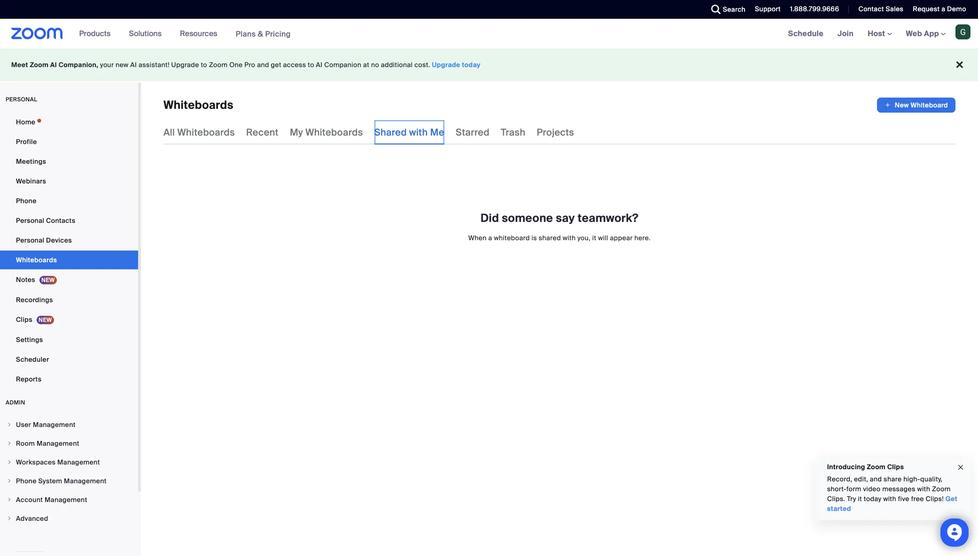 Task type: describe. For each thing, give the bounding box(es) containing it.
appear
[[610, 234, 633, 242]]

recordings link
[[0, 291, 138, 310]]

search
[[723, 5, 746, 14]]

messages
[[883, 485, 916, 494]]

1 upgrade from the left
[[171, 61, 199, 69]]

scheduler link
[[0, 351, 138, 369]]

with inside tabs of all whiteboard page tab list
[[409, 126, 428, 139]]

home
[[16, 118, 35, 126]]

close image
[[957, 463, 965, 473]]

room management
[[16, 440, 79, 448]]

reports link
[[0, 370, 138, 389]]

whiteboards right my
[[306, 126, 363, 139]]

2 upgrade from the left
[[432, 61, 460, 69]]

when
[[469, 234, 487, 242]]

companion,
[[59, 61, 98, 69]]

user management menu item
[[0, 416, 138, 434]]

room
[[16, 440, 35, 448]]

new whiteboard
[[895, 101, 948, 109]]

products button
[[79, 19, 115, 49]]

notes
[[16, 276, 35, 284]]

system
[[38, 477, 62, 486]]

phone system management menu item
[[0, 473, 138, 491]]

0 vertical spatial it
[[592, 234, 597, 242]]

pro
[[245, 61, 255, 69]]

with up free
[[918, 485, 931, 494]]

projects
[[537, 126, 574, 139]]

user management
[[16, 421, 76, 430]]

introducing zoom clips
[[828, 463, 904, 472]]

get
[[271, 61, 281, 69]]

a for request
[[942, 5, 946, 13]]

workspaces management
[[16, 459, 100, 467]]

advanced menu item
[[0, 510, 138, 528]]

tabs of all whiteboard page tab list
[[164, 120, 574, 145]]

will
[[598, 234, 608, 242]]

quality,
[[921, 476, 943, 484]]

clips!
[[926, 495, 944, 504]]

starred
[[456, 126, 490, 139]]

did
[[481, 211, 499, 226]]

teamwork?
[[578, 211, 639, 226]]

my
[[290, 126, 303, 139]]

demo
[[947, 5, 967, 13]]

with down messages
[[884, 495, 897, 504]]

get started
[[828, 495, 958, 514]]

at
[[363, 61, 369, 69]]

here.
[[635, 234, 651, 242]]

when a whiteboard is shared with you, it will appear here.
[[469, 234, 651, 242]]

webinars
[[16, 177, 46, 186]]

shared
[[539, 234, 561, 242]]

someone
[[502, 211, 553, 226]]

request
[[913, 5, 940, 13]]

contact sales
[[859, 5, 904, 13]]

account
[[16, 496, 43, 505]]

meet zoom ai companion, your new ai assistant! upgrade to zoom one pro and get access to ai companion at no additional cost. upgrade today
[[11, 61, 481, 69]]

get started link
[[828, 495, 958, 514]]

did someone say teamwork?
[[481, 211, 639, 226]]

banner containing products
[[0, 19, 978, 49]]

workspaces management menu item
[[0, 454, 138, 472]]

1.888.799.9666
[[790, 5, 840, 13]]

sales
[[886, 5, 904, 13]]

access
[[283, 61, 306, 69]]

host button
[[868, 29, 892, 39]]

products
[[79, 29, 111, 39]]

is
[[532, 234, 537, 242]]

new whiteboard button
[[877, 98, 956, 113]]

web
[[906, 29, 922, 39]]

recordings
[[16, 296, 53, 305]]

me
[[430, 126, 445, 139]]

webinars link
[[0, 172, 138, 191]]

upgrade today link
[[432, 61, 481, 69]]

contacts
[[46, 217, 75, 225]]

video
[[863, 485, 881, 494]]

account management menu item
[[0, 492, 138, 509]]

app
[[924, 29, 939, 39]]

right image for room
[[7, 441, 12, 447]]

meetings link
[[0, 152, 138, 171]]

meet
[[11, 61, 28, 69]]

&
[[258, 29, 263, 39]]

solutions button
[[129, 19, 166, 49]]

whiteboards inside application
[[164, 98, 234, 112]]

scheduler
[[16, 356, 49, 364]]

phone system management
[[16, 477, 107, 486]]

meet zoom ai companion, footer
[[0, 49, 978, 81]]

web app button
[[906, 29, 946, 39]]

say
[[556, 211, 575, 226]]

account management
[[16, 496, 87, 505]]

new
[[116, 61, 129, 69]]

web app
[[906, 29, 939, 39]]

settings link
[[0, 331, 138, 350]]

started
[[828, 505, 852, 514]]

get
[[946, 495, 958, 504]]

five
[[898, 495, 910, 504]]

management for room management
[[37, 440, 79, 448]]

you,
[[578, 234, 591, 242]]

join
[[838, 29, 854, 39]]

clips link
[[0, 311, 138, 330]]

recent
[[246, 126, 279, 139]]

record,
[[828, 476, 853, 484]]

admin menu menu
[[0, 416, 138, 529]]

phone link
[[0, 192, 138, 211]]

profile picture image
[[956, 24, 971, 39]]

clips.
[[828, 495, 846, 504]]

high-
[[904, 476, 921, 484]]

solutions
[[129, 29, 162, 39]]



Task type: vqa. For each thing, say whether or not it's contained in the screenshot.
Account right icon
yes



Task type: locate. For each thing, give the bounding box(es) containing it.
plans & pricing link
[[236, 29, 291, 39], [236, 29, 291, 39]]

right image left the advanced
[[7, 516, 12, 522]]

right image inside advanced "menu item"
[[7, 516, 12, 522]]

personal for personal contacts
[[16, 217, 44, 225]]

profile
[[16, 138, 37, 146]]

management inside workspaces management menu item
[[57, 459, 100, 467]]

0 vertical spatial a
[[942, 5, 946, 13]]

product information navigation
[[72, 19, 298, 49]]

one
[[229, 61, 243, 69]]

meetings navigation
[[781, 19, 978, 49]]

management down workspaces management menu item
[[64, 477, 107, 486]]

personal contacts
[[16, 217, 75, 225]]

to right the access
[[308, 61, 314, 69]]

right image for phone
[[7, 479, 12, 484]]

phone inside menu item
[[16, 477, 37, 486]]

devices
[[46, 236, 72, 245]]

1 horizontal spatial to
[[308, 61, 314, 69]]

management up room management
[[33, 421, 76, 430]]

right image for user
[[7, 422, 12, 428]]

a left demo
[[942, 5, 946, 13]]

share
[[884, 476, 902, 484]]

personal devices
[[16, 236, 72, 245]]

it inside "record, edit, and share high-quality, short-form video messages with zoom clips. try it today with five free clips!"
[[858, 495, 862, 504]]

1 vertical spatial clips
[[888, 463, 904, 472]]

1 horizontal spatial today
[[864, 495, 882, 504]]

1 vertical spatial phone
[[16, 477, 37, 486]]

shared with me
[[374, 126, 445, 139]]

personal devices link
[[0, 231, 138, 250]]

1 vertical spatial right image
[[7, 479, 12, 484]]

1 right image from the top
[[7, 460, 12, 466]]

schedule link
[[781, 19, 831, 49]]

2 right image from the top
[[7, 441, 12, 447]]

all whiteboards
[[164, 126, 235, 139]]

all
[[164, 126, 175, 139]]

1 vertical spatial and
[[870, 476, 882, 484]]

0 vertical spatial and
[[257, 61, 269, 69]]

free
[[912, 495, 924, 504]]

2 right image from the top
[[7, 479, 12, 484]]

management up advanced "menu item"
[[45, 496, 87, 505]]

resources button
[[180, 19, 222, 49]]

upgrade down the product information navigation
[[171, 61, 199, 69]]

zoom right meet
[[30, 61, 49, 69]]

zoom inside "record, edit, and share high-quality, short-form video messages with zoom clips. try it today with five free clips!"
[[932, 485, 951, 494]]

personal menu menu
[[0, 113, 138, 390]]

0 horizontal spatial clips
[[16, 316, 32, 324]]

zoom left one
[[209, 61, 228, 69]]

whiteboards inside personal menu menu
[[16, 256, 57, 265]]

0 horizontal spatial ai
[[50, 61, 57, 69]]

1 right image from the top
[[7, 422, 12, 428]]

1 vertical spatial a
[[489, 234, 492, 242]]

management for account management
[[45, 496, 87, 505]]

management up phone system management menu item
[[57, 459, 100, 467]]

schedule
[[788, 29, 824, 39]]

contact
[[859, 5, 884, 13]]

room management menu item
[[0, 435, 138, 453]]

management
[[33, 421, 76, 430], [37, 440, 79, 448], [57, 459, 100, 467], [64, 477, 107, 486], [45, 496, 87, 505]]

with left you,
[[563, 234, 576, 242]]

management inside account management menu item
[[45, 496, 87, 505]]

management for workspaces management
[[57, 459, 100, 467]]

short-
[[828, 485, 847, 494]]

a for when
[[489, 234, 492, 242]]

personal
[[16, 217, 44, 225], [16, 236, 44, 245]]

right image left account
[[7, 498, 12, 503]]

home link
[[0, 113, 138, 132]]

and up video
[[870, 476, 882, 484]]

management up workspaces management
[[37, 440, 79, 448]]

phone down webinars
[[16, 197, 37, 205]]

management inside room management menu item
[[37, 440, 79, 448]]

request a demo link
[[906, 0, 978, 19], [913, 5, 967, 13]]

record, edit, and share high-quality, short-form video messages with zoom clips. try it today with five free clips!
[[828, 476, 951, 504]]

workspaces
[[16, 459, 56, 467]]

right image for account
[[7, 498, 12, 503]]

whiteboards up all whiteboards
[[164, 98, 234, 112]]

it right try
[[858, 495, 862, 504]]

assistant!
[[139, 61, 170, 69]]

0 vertical spatial personal
[[16, 217, 44, 225]]

and inside the meet zoom ai companion, footer
[[257, 61, 269, 69]]

zoom up edit, on the right of the page
[[867, 463, 886, 472]]

meetings
[[16, 157, 46, 166]]

right image for workspaces
[[7, 460, 12, 466]]

2 horizontal spatial ai
[[316, 61, 323, 69]]

right image left the workspaces
[[7, 460, 12, 466]]

right image inside workspaces management menu item
[[7, 460, 12, 466]]

it left will
[[592, 234, 597, 242]]

0 horizontal spatial it
[[592, 234, 597, 242]]

zoom logo image
[[11, 28, 63, 39]]

today inside "record, edit, and share high-quality, short-form video messages with zoom clips. try it today with five free clips!"
[[864, 495, 882, 504]]

0 horizontal spatial today
[[462, 61, 481, 69]]

ai left companion,
[[50, 61, 57, 69]]

right image
[[7, 460, 12, 466], [7, 479, 12, 484]]

0 vertical spatial clips
[[16, 316, 32, 324]]

with left me
[[409, 126, 428, 139]]

management for user management
[[33, 421, 76, 430]]

3 right image from the top
[[7, 498, 12, 503]]

management inside phone system management menu item
[[64, 477, 107, 486]]

2 to from the left
[[308, 61, 314, 69]]

personal for personal devices
[[16, 236, 44, 245]]

2 personal from the top
[[16, 236, 44, 245]]

resources
[[180, 29, 217, 39]]

0 horizontal spatial and
[[257, 61, 269, 69]]

right image inside user management menu item
[[7, 422, 12, 428]]

pricing
[[265, 29, 291, 39]]

personal up personal devices
[[16, 217, 44, 225]]

form
[[847, 485, 862, 494]]

2 ai from the left
[[130, 61, 137, 69]]

today inside the meet zoom ai companion, footer
[[462, 61, 481, 69]]

profile link
[[0, 133, 138, 151]]

4 right image from the top
[[7, 516, 12, 522]]

right image left system on the left of page
[[7, 479, 12, 484]]

upgrade right 'cost.'
[[432, 61, 460, 69]]

user
[[16, 421, 31, 430]]

request a demo
[[913, 5, 967, 13]]

shared
[[374, 126, 407, 139]]

right image inside room management menu item
[[7, 441, 12, 447]]

1 to from the left
[[201, 61, 207, 69]]

and left get
[[257, 61, 269, 69]]

admin
[[6, 399, 25, 407]]

0 vertical spatial right image
[[7, 460, 12, 466]]

ai right new
[[130, 61, 137, 69]]

phone inside personal menu menu
[[16, 197, 37, 205]]

whiteboards application
[[164, 98, 956, 113]]

whiteboards right all
[[177, 126, 235, 139]]

clips
[[16, 316, 32, 324], [888, 463, 904, 472]]

plans
[[236, 29, 256, 39]]

additional
[[381, 61, 413, 69]]

0 horizontal spatial to
[[201, 61, 207, 69]]

0 vertical spatial today
[[462, 61, 481, 69]]

1 vertical spatial today
[[864, 495, 882, 504]]

0 horizontal spatial a
[[489, 234, 492, 242]]

contact sales link
[[852, 0, 906, 19], [859, 5, 904, 13]]

a right the when
[[489, 234, 492, 242]]

join link
[[831, 19, 861, 49]]

your
[[100, 61, 114, 69]]

introducing
[[828, 463, 866, 472]]

personal
[[6, 96, 37, 103]]

right image left the user
[[7, 422, 12, 428]]

whiteboards link
[[0, 251, 138, 270]]

clips up share
[[888, 463, 904, 472]]

1 horizontal spatial a
[[942, 5, 946, 13]]

whiteboards down personal devices
[[16, 256, 57, 265]]

right image left the "room"
[[7, 441, 12, 447]]

0 horizontal spatial upgrade
[[171, 61, 199, 69]]

and
[[257, 61, 269, 69], [870, 476, 882, 484]]

to down resources dropdown button
[[201, 61, 207, 69]]

2 phone from the top
[[16, 477, 37, 486]]

right image inside phone system management menu item
[[7, 479, 12, 484]]

personal down the 'personal contacts'
[[16, 236, 44, 245]]

banner
[[0, 19, 978, 49]]

1 horizontal spatial upgrade
[[432, 61, 460, 69]]

trash
[[501, 126, 526, 139]]

clips up settings
[[16, 316, 32, 324]]

right image inside account management menu item
[[7, 498, 12, 503]]

1 personal from the top
[[16, 217, 44, 225]]

and inside "record, edit, and share high-quality, short-form video messages with zoom clips. try it today with five free clips!"
[[870, 476, 882, 484]]

search button
[[704, 0, 748, 19]]

cost.
[[415, 61, 430, 69]]

1 phone from the top
[[16, 197, 37, 205]]

personal contacts link
[[0, 211, 138, 230]]

management inside user management menu item
[[33, 421, 76, 430]]

1 horizontal spatial it
[[858, 495, 862, 504]]

my whiteboards
[[290, 126, 363, 139]]

1 ai from the left
[[50, 61, 57, 69]]

1 horizontal spatial and
[[870, 476, 882, 484]]

ai
[[50, 61, 57, 69], [130, 61, 137, 69], [316, 61, 323, 69]]

zoom up clips!
[[932, 485, 951, 494]]

ai left companion
[[316, 61, 323, 69]]

whiteboard
[[911, 101, 948, 109]]

1 horizontal spatial ai
[[130, 61, 137, 69]]

a
[[942, 5, 946, 13], [489, 234, 492, 242]]

0 vertical spatial phone
[[16, 197, 37, 205]]

right image
[[7, 422, 12, 428], [7, 441, 12, 447], [7, 498, 12, 503], [7, 516, 12, 522]]

1 vertical spatial personal
[[16, 236, 44, 245]]

3 ai from the left
[[316, 61, 323, 69]]

add image
[[885, 101, 891, 110]]

phone for phone
[[16, 197, 37, 205]]

1 horizontal spatial clips
[[888, 463, 904, 472]]

clips inside clips link
[[16, 316, 32, 324]]

no
[[371, 61, 379, 69]]

phone up account
[[16, 477, 37, 486]]

1 vertical spatial it
[[858, 495, 862, 504]]

phone for phone system management
[[16, 477, 37, 486]]

support link
[[748, 0, 783, 19], [755, 5, 781, 13]]

try
[[847, 495, 857, 504]]



